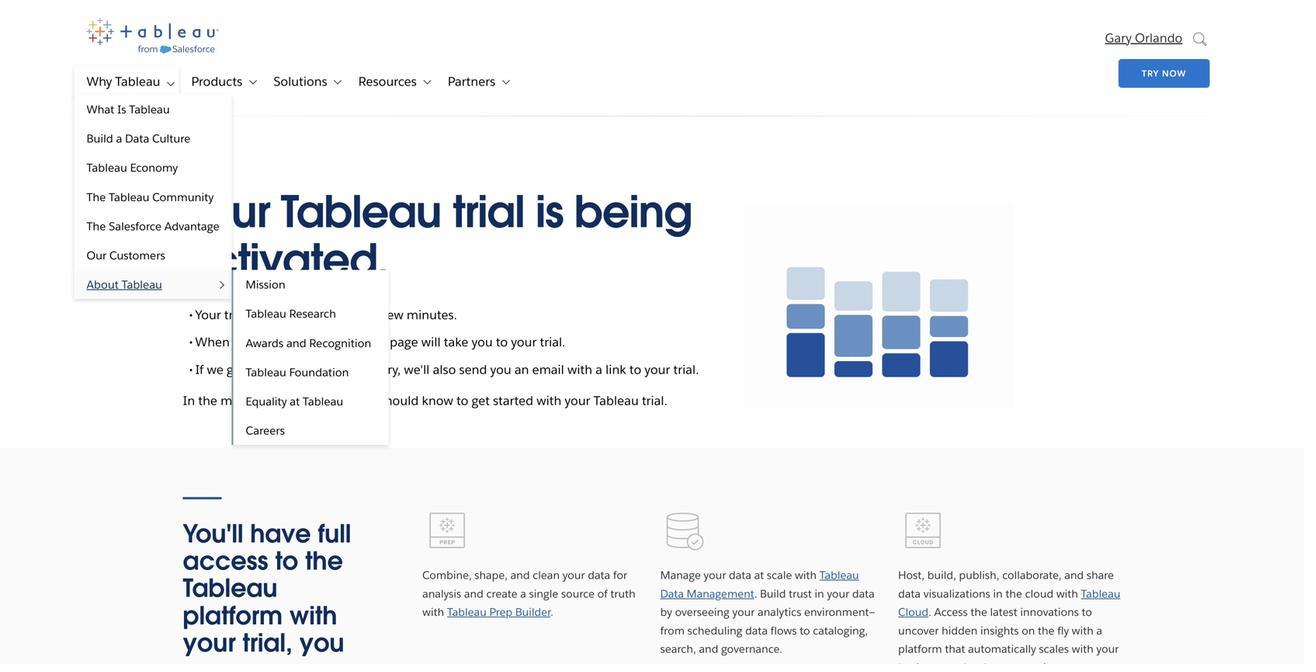 Task type: describe. For each thing, give the bounding box(es) containing it.
don't
[[333, 361, 363, 377]]

equality at tableau link
[[233, 387, 389, 416]]

analysis
[[423, 587, 461, 601]]

the inside you'll have full access to the tableau platform with your trial, you can:
[[305, 545, 343, 577]]

recognition
[[309, 336, 371, 350]]

host,
[[899, 568, 925, 582]]

scheduling
[[688, 624, 743, 637]]

innovations
[[1021, 605, 1079, 619]]

full
[[318, 518, 351, 550]]

tableau prep image
[[423, 506, 472, 555]]

what is tableau
[[87, 102, 170, 116]]

tableau inside tableau cloud
[[1082, 587, 1121, 601]]

culture
[[152, 131, 191, 146]]

your for your trial activation could take a few minutes.
[[195, 307, 221, 323]]

1 vertical spatial take
[[444, 334, 469, 350]]

0 horizontal spatial get
[[227, 361, 245, 377]]

tableau economy
[[87, 161, 178, 175]]

the salesforce advantage link
[[74, 212, 232, 241]]

on
[[1022, 624, 1036, 637]]

. for platform
[[929, 605, 932, 619]]

also
[[433, 361, 456, 377]]

data management image
[[661, 506, 710, 555]]

menu toggle image for solutions
[[330, 75, 344, 89]]

we
[[207, 361, 224, 377]]

a left link
[[596, 361, 603, 377]]

1 vertical spatial get
[[472, 392, 490, 408]]

you'll have full access to the tableau platform with your trial, you can:
[[183, 518, 351, 664]]

activated.
[[183, 232, 388, 288]]

1 vertical spatial activation
[[233, 334, 290, 350]]

your inside you'll have full access to the tableau platform with your trial, you can:
[[183, 627, 236, 659]]

our
[[87, 248, 107, 262]]

data up 'environment—'
[[853, 587, 875, 601]]

scale
[[767, 568, 792, 582]]

your for your tableau trial is being activated.
[[183, 184, 270, 240]]

your trial activation could take a few minutes.
[[195, 307, 457, 323]]

tableau inside you'll have full access to the tableau platform with your trial, you can:
[[183, 572, 278, 604]]

insights
[[981, 624, 1019, 637]]

send
[[459, 361, 487, 377]]

products link
[[179, 66, 243, 97]]

uncover
[[899, 624, 939, 637]]

your up 'environment—'
[[827, 587, 850, 601]]

our customers
[[87, 248, 165, 262]]

careers link
[[233, 416, 389, 445]]

in
[[183, 392, 195, 408]]

source
[[561, 587, 595, 601]]

clean
[[533, 568, 560, 582]]

build inside main element
[[87, 131, 113, 146]]

menu toggle image for why tableau
[[163, 75, 177, 89]]

in inside host, build, publish, collaborate, and share data visualizations in the cloud with
[[994, 587, 1003, 601]]

0 horizontal spatial trial.
[[540, 334, 566, 350]]

disconnected,
[[248, 361, 330, 377]]

share
[[1087, 568, 1114, 582]]

gary orlando navigation
[[989, 22, 1210, 91]]

combine, shape, and clean your data for analysis and create a single source of truth with
[[423, 568, 636, 619]]

partners link
[[436, 66, 496, 97]]

with inside host, build, publish, collaborate, and share data visualizations in the cloud with
[[1057, 587, 1079, 601]]

to inside you'll have full access to the tableau platform with your trial, you can:
[[275, 545, 298, 577]]

1 horizontal spatial trial.
[[642, 392, 668, 408]]

menu toggle image for about tableau
[[213, 278, 227, 292]]

your up an in the bottom left of the page
[[511, 334, 537, 350]]

1 horizontal spatial at
[[755, 568, 764, 582]]

the tableau community link
[[74, 182, 232, 212]]

gary
[[1106, 30, 1132, 46]]

0 horizontal spatial .
[[551, 605, 554, 619]]

tableau data management link
[[661, 568, 859, 601]]

1 vertical spatial trial.
[[674, 361, 699, 377]]

tableau data management
[[661, 568, 859, 601]]

your up management
[[704, 568, 726, 582]]

what is tableau link
[[74, 95, 232, 124]]

and inside . build trust in your data by overseeing your analytics environment— from scheduling data flows to cataloging, search, and governance.
[[699, 642, 719, 656]]

email
[[532, 361, 564, 377]]

trial,
[[243, 627, 293, 659]]

prep
[[490, 605, 513, 619]]

from
[[661, 624, 685, 637]]

we'll
[[404, 361, 430, 377]]

when activation is complete, this page will take you to your trial.
[[195, 334, 566, 350]]

page
[[390, 334, 418, 350]]

careers
[[246, 423, 285, 438]]

trust
[[789, 587, 812, 601]]

mission
[[246, 277, 286, 292]]

equality at tableau
[[246, 394, 344, 408]]

single
[[529, 587, 559, 601]]

environment—
[[805, 605, 876, 619]]

. for flows
[[755, 587, 758, 601]]

0 horizontal spatial trial
[[224, 307, 247, 323]]

tableau research link
[[233, 299, 389, 328]]

about tableau link
[[74, 270, 207, 299]]

tableau cloud
[[899, 587, 1121, 619]]

and down shape,
[[464, 587, 484, 601]]

in inside . build trust in your data by overseeing your analytics environment— from scheduling data flows to cataloging, search, and governance.
[[815, 587, 825, 601]]

menu toggle image for partners
[[498, 75, 512, 89]]

tableau research
[[246, 306, 336, 321]]

an
[[515, 361, 529, 377]]

why tableau link
[[74, 66, 160, 97]]

started
[[493, 392, 534, 408]]

your inside . access the latest innovations to uncover hidden insights on the fly with a platform that automatically scales with your business, no hardware or maintena
[[1097, 642, 1119, 656]]

or
[[1014, 660, 1025, 664]]

hardware
[[964, 660, 1011, 664]]

a left the few
[[373, 307, 380, 323]]

why tableau
[[87, 74, 160, 89]]

here's
[[287, 392, 320, 408]]

to right link
[[630, 361, 642, 377]]

menu toggle image for resources
[[419, 75, 433, 89]]

orlando
[[1136, 30, 1183, 46]]

tableau cloud link
[[899, 587, 1121, 619]]

management
[[687, 587, 755, 601]]

manage
[[661, 568, 701, 582]]

tableau, from salesforce image
[[87, 18, 219, 54]]

foundation
[[289, 365, 349, 379]]

tableau inside "your tableau trial is being activated."
[[281, 184, 441, 240]]



Task type: locate. For each thing, give the bounding box(es) containing it.
latest
[[991, 605, 1018, 619]]

you right what
[[355, 392, 376, 408]]

you up send
[[472, 334, 493, 350]]

tableau prep builder .
[[447, 605, 554, 619]]

tableau inside tableau data management
[[820, 568, 859, 582]]

economy
[[130, 161, 178, 175]]

a
[[116, 131, 122, 146], [373, 307, 380, 323], [596, 361, 603, 377], [521, 587, 527, 601], [1097, 624, 1103, 637]]

0 vertical spatial activation
[[250, 307, 306, 323]]

our customers link
[[74, 241, 232, 270]]

visualizations
[[924, 587, 991, 601]]

will
[[422, 334, 441, 350]]

menu toggle image right resources
[[419, 75, 433, 89]]

equality
[[246, 394, 287, 408]]

this
[[366, 334, 387, 350]]

data up governance.
[[746, 624, 768, 637]]

menu toggle image for products
[[245, 75, 259, 89]]

your right the "started"
[[565, 392, 591, 408]]

0 vertical spatial trial.
[[540, 334, 566, 350]]

1 horizontal spatial data
[[661, 587, 684, 601]]

your inside "your tableau trial is being activated."
[[183, 184, 270, 240]]

1 horizontal spatial in
[[994, 587, 1003, 601]]

0 vertical spatial data
[[125, 131, 149, 146]]

to inside . build trust in your data by overseeing your analytics environment— from scheduling data flows to cataloging, search, and governance.
[[800, 624, 810, 637]]

scales
[[1039, 642, 1070, 656]]

data inside combine, shape, and clean your data for analysis and create a single source of truth with
[[588, 568, 611, 582]]

and left share on the right bottom of the page
[[1065, 568, 1084, 582]]

0 vertical spatial build
[[87, 131, 113, 146]]

solutions
[[274, 74, 328, 89]]

platform inside . access the latest innovations to uncover hidden insights on the fly with a platform that automatically scales with your business, no hardware or maintena
[[899, 642, 943, 656]]

0 horizontal spatial at
[[290, 394, 300, 408]]

0 vertical spatial take
[[345, 307, 370, 323]]

your down management
[[733, 605, 755, 619]]

1 horizontal spatial platform
[[899, 642, 943, 656]]

data inside tableau data management
[[661, 587, 684, 601]]

menu toggle image left mission
[[213, 278, 227, 292]]

and up disconnected, on the bottom left
[[287, 336, 306, 350]]

activation up disconnected, on the bottom left
[[233, 334, 290, 350]]

activation
[[250, 307, 306, 323], [233, 334, 290, 350]]

gary orlando link
[[1106, 22, 1183, 46]]

the down tableau economy
[[87, 190, 106, 204]]

flows
[[771, 624, 797, 637]]

get down send
[[472, 392, 490, 408]]

1 horizontal spatial .
[[755, 587, 758, 601]]

build,
[[928, 568, 957, 582]]

you inside you'll have full access to the tableau platform with your trial, you can:
[[299, 627, 344, 659]]

data up tableau economy
[[125, 131, 149, 146]]

overseeing
[[675, 605, 730, 619]]

and inside host, build, publish, collaborate, and share data visualizations in the cloud with
[[1065, 568, 1084, 582]]

your left trial,
[[183, 627, 236, 659]]

should
[[379, 392, 419, 408]]

salesforce
[[109, 219, 162, 233]]

2 in from the left
[[994, 587, 1003, 601]]

data inside main element
[[125, 131, 149, 146]]

2 menu toggle image from the left
[[245, 75, 259, 89]]

2 horizontal spatial .
[[929, 605, 932, 619]]

platform up can:
[[183, 600, 283, 632]]

to
[[496, 334, 508, 350], [630, 361, 642, 377], [457, 392, 469, 408], [275, 545, 298, 577], [1082, 605, 1093, 619], [800, 624, 810, 637]]

data
[[125, 131, 149, 146], [661, 587, 684, 601]]

your inside combine, shape, and clean your data for analysis and create a single source of truth with
[[563, 568, 585, 582]]

have
[[250, 518, 311, 550]]

2 horizontal spatial trial.
[[674, 361, 699, 377]]

with
[[568, 361, 593, 377], [537, 392, 562, 408], [795, 568, 817, 582], [1057, 587, 1079, 601], [289, 600, 337, 632], [423, 605, 444, 619], [1072, 624, 1094, 637], [1072, 642, 1094, 656]]

to right flows
[[800, 624, 810, 637]]

is inside "your tableau trial is being activated."
[[536, 184, 563, 240]]

and up create
[[511, 568, 530, 582]]

1 vertical spatial the
[[87, 219, 106, 233]]

data
[[588, 568, 611, 582], [729, 568, 752, 582], [853, 587, 875, 601], [899, 587, 921, 601], [746, 624, 768, 637]]

2 horizontal spatial menu toggle image
[[498, 75, 512, 89]]

worry,
[[366, 361, 401, 377]]

0 vertical spatial your
[[183, 184, 270, 240]]

1 horizontal spatial menu toggle image
[[245, 75, 259, 89]]

1 vertical spatial at
[[755, 568, 764, 582]]

cloud
[[899, 605, 929, 619]]

and
[[287, 336, 306, 350], [511, 568, 530, 582], [1065, 568, 1084, 582], [464, 587, 484, 601], [699, 642, 719, 656]]

access
[[183, 545, 268, 577]]

1 vertical spatial trial
[[224, 307, 247, 323]]

the for the salesforce advantage
[[87, 219, 106, 233]]

in up latest
[[994, 587, 1003, 601]]

resources
[[359, 74, 417, 89]]

to right know
[[457, 392, 469, 408]]

0 vertical spatial the
[[87, 190, 106, 204]]

build
[[87, 131, 113, 146], [760, 587, 786, 601]]

community
[[152, 190, 214, 204]]

1 menu toggle image from the left
[[163, 75, 177, 89]]

menu toggle image
[[163, 75, 177, 89], [245, 75, 259, 89], [498, 75, 512, 89]]

0 vertical spatial trial
[[453, 184, 524, 240]]

the salesforce advantage
[[87, 219, 220, 233]]

being
[[575, 184, 692, 240]]

1 horizontal spatial is
[[536, 184, 563, 240]]

0 horizontal spatial build
[[87, 131, 113, 146]]

0 horizontal spatial is
[[293, 334, 302, 350]]

advantage
[[165, 219, 220, 233]]

create
[[487, 587, 518, 601]]

0 horizontal spatial take
[[345, 307, 370, 323]]

if
[[195, 361, 204, 377]]

search,
[[661, 642, 696, 656]]

2 the from the top
[[87, 219, 106, 233]]

1 in from the left
[[815, 587, 825, 601]]

a left single
[[521, 587, 527, 601]]

1 horizontal spatial take
[[444, 334, 469, 350]]

menu toggle image right products
[[245, 75, 259, 89]]

about
[[87, 277, 119, 292]]

link
[[606, 361, 627, 377]]

0 vertical spatial at
[[290, 394, 300, 408]]

now
[[1163, 68, 1187, 79]]

0 vertical spatial get
[[227, 361, 245, 377]]

customers
[[110, 248, 165, 262]]

builder
[[516, 605, 551, 619]]

build inside . build trust in your data by overseeing your analytics environment— from scheduling data flows to cataloging, search, and governance.
[[760, 587, 786, 601]]

you
[[472, 334, 493, 350], [491, 361, 512, 377], [355, 392, 376, 408], [299, 627, 344, 659]]

menu toggle image up what is tableau link at the top of the page
[[163, 75, 177, 89]]

trial
[[453, 184, 524, 240], [224, 307, 247, 323]]

your up source
[[563, 568, 585, 582]]

the for the tableau community
[[87, 190, 106, 204]]

1 horizontal spatial trial
[[453, 184, 524, 240]]

. down manage your data at scale with
[[755, 587, 758, 601]]

1 vertical spatial platform
[[899, 642, 943, 656]]

platform inside you'll have full access to the tableau platform with your trial, you can:
[[183, 600, 283, 632]]

1 the from the top
[[87, 190, 106, 204]]

to right innovations
[[1082, 605, 1093, 619]]

. build trust in your data by overseeing your analytics environment— from scheduling data flows to cataloging, search, and governance.
[[661, 587, 876, 656]]

what
[[87, 102, 114, 116]]

build a data culture link
[[74, 124, 232, 153]]

build down 'scale'
[[760, 587, 786, 601]]

build down what
[[87, 131, 113, 146]]

data down host,
[[899, 587, 921, 601]]

data up by
[[661, 587, 684, 601]]

in right trust
[[815, 587, 825, 601]]

1 vertical spatial your
[[195, 307, 221, 323]]

. access the latest innovations to uncover hidden insights on the fly with a platform that automatically scales with your business, no hardware or maintena
[[899, 605, 1119, 664]]

0 vertical spatial platform
[[183, 600, 283, 632]]

of
[[598, 587, 608, 601]]

manage your data at scale with
[[661, 568, 820, 582]]

at right equality
[[290, 394, 300, 408]]

activation up awards
[[250, 307, 306, 323]]

menu toggle image right solutions
[[330, 75, 344, 89]]

data up of
[[588, 568, 611, 582]]

build a data culture
[[87, 131, 191, 146]]

your right link
[[645, 361, 671, 377]]

0 horizontal spatial platform
[[183, 600, 283, 632]]

to up the "started"
[[496, 334, 508, 350]]

to inside . access the latest innovations to uncover hidden insights on the fly with a platform that automatically scales with your business, no hardware or maintena
[[1082, 605, 1093, 619]]

tableau economy link
[[74, 153, 232, 182]]

try now
[[1142, 68, 1187, 79]]

take right "could"
[[345, 307, 370, 323]]

get right we
[[227, 361, 245, 377]]

platform up business,
[[899, 642, 943, 656]]

can:
[[183, 654, 237, 664]]

at left 'scale'
[[755, 568, 764, 582]]

1 vertical spatial is
[[293, 334, 302, 350]]

take right will
[[444, 334, 469, 350]]

0 horizontal spatial in
[[815, 587, 825, 601]]

1 vertical spatial data
[[661, 587, 684, 601]]

in
[[815, 587, 825, 601], [994, 587, 1003, 601]]

your
[[511, 334, 537, 350], [645, 361, 671, 377], [565, 392, 591, 408], [563, 568, 585, 582], [704, 568, 726, 582], [827, 587, 850, 601], [733, 605, 755, 619], [183, 627, 236, 659], [1097, 642, 1119, 656]]

truth
[[611, 587, 636, 601]]

you right trial,
[[299, 627, 344, 659]]

your right scales
[[1097, 642, 1119, 656]]

trial inside "your tableau trial is being activated."
[[453, 184, 524, 240]]

a inside . access the latest innovations to uncover hidden insights on the fly with a platform that automatically scales with your business, no hardware or maintena
[[1097, 624, 1103, 637]]

a inside combine, shape, and clean your data for analysis and create a single source of truth with
[[521, 587, 527, 601]]

tableau online image
[[899, 506, 948, 555]]

you'll
[[183, 518, 243, 550]]

2 horizontal spatial menu toggle image
[[419, 75, 433, 89]]

the inside host, build, publish, collaborate, and share data visualizations in the cloud with
[[1006, 587, 1023, 601]]

1 horizontal spatial build
[[760, 587, 786, 601]]

the up our
[[87, 219, 106, 233]]

0 horizontal spatial menu toggle image
[[163, 75, 177, 89]]

with inside you'll have full access to the tableau platform with your trial, you can:
[[289, 600, 337, 632]]

main element
[[50, 0, 1254, 445]]

and down 'scheduling'
[[699, 642, 719, 656]]

0 vertical spatial is
[[536, 184, 563, 240]]

3 menu toggle image from the left
[[498, 75, 512, 89]]

try now link
[[1119, 59, 1210, 88]]

hidden
[[942, 624, 978, 637]]

and inside 'link'
[[287, 336, 306, 350]]

a down the is
[[116, 131, 122, 146]]

0 horizontal spatial menu toggle image
[[213, 278, 227, 292]]

mission link
[[233, 270, 389, 299]]

0 horizontal spatial data
[[125, 131, 149, 146]]

publish,
[[960, 568, 1000, 582]]

1 horizontal spatial menu toggle image
[[330, 75, 344, 89]]

1 horizontal spatial get
[[472, 392, 490, 408]]

host, build, publish, collaborate, and share data visualizations in the cloud with
[[899, 568, 1114, 601]]

complete,
[[305, 334, 363, 350]]

menu toggle image
[[330, 75, 344, 89], [419, 75, 433, 89], [213, 278, 227, 292]]

awards and recognition
[[246, 336, 371, 350]]

by
[[661, 605, 673, 619]]

. inside . access the latest innovations to uncover hidden insights on the fly with a platform that automatically scales with your business, no hardware or maintena
[[929, 605, 932, 619]]

tableau prep builder link
[[447, 605, 551, 619]]

data inside host, build, publish, collaborate, and share data visualizations in the cloud with
[[899, 587, 921, 601]]

meantime,
[[221, 392, 284, 408]]

. left access
[[929, 605, 932, 619]]

data up management
[[729, 568, 752, 582]]

you left an in the bottom left of the page
[[491, 361, 512, 377]]

minutes.
[[407, 307, 457, 323]]

analytics
[[758, 605, 802, 619]]

1 vertical spatial build
[[760, 587, 786, 601]]

menu toggle image right partners
[[498, 75, 512, 89]]

. down single
[[551, 605, 554, 619]]

to left full
[[275, 545, 298, 577]]

access
[[935, 605, 968, 619]]

know
[[422, 392, 454, 408]]

solutions link
[[261, 66, 328, 97]]

a right fly
[[1097, 624, 1103, 637]]

. inside . build trust in your data by overseeing your analytics environment— from scheduling data flows to cataloging, search, and governance.
[[755, 587, 758, 601]]

at inside main element
[[290, 394, 300, 408]]

shape,
[[475, 568, 508, 582]]

is
[[117, 102, 126, 116]]

2 vertical spatial trial.
[[642, 392, 668, 408]]

the tableau community
[[87, 190, 214, 204]]

business,
[[899, 660, 945, 664]]

with inside combine, shape, and clean your data for analysis and create a single source of truth with
[[423, 605, 444, 619]]

what
[[324, 392, 352, 408]]



Task type: vqa. For each thing, say whether or not it's contained in the screenshot.


